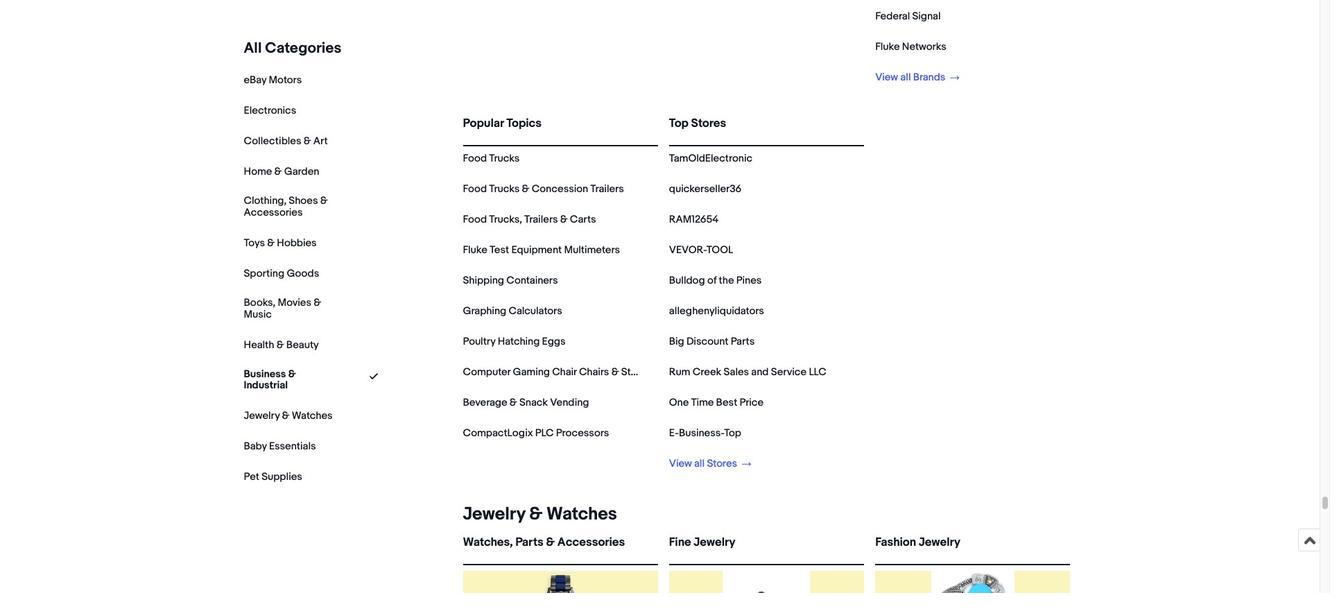 Task type: describe. For each thing, give the bounding box(es) containing it.
fluke test equipment multimeters
[[463, 244, 620, 257]]

fluke for fluke networks
[[876, 40, 900, 53]]

shoes
[[289, 194, 318, 207]]

0 vertical spatial jewelry & watches link
[[244, 410, 333, 423]]

alleghenyliquidators
[[669, 305, 764, 318]]

big
[[669, 335, 684, 348]]

snack
[[520, 396, 548, 409]]

fashion jewelry
[[876, 536, 961, 549]]

stools
[[621, 366, 651, 379]]

time
[[691, 396, 714, 409]]

ebay motors link
[[244, 74, 302, 87]]

trucks for food trucks & concession trailers
[[489, 182, 520, 196]]

trucks,
[[489, 213, 522, 226]]

view all stores link
[[669, 457, 752, 470]]

food trucks & concession trailers link
[[463, 182, 624, 196]]

home & garden link
[[244, 165, 319, 178]]

gaming
[[513, 366, 550, 379]]

bulldog of the pines link
[[669, 274, 762, 287]]

chair
[[552, 366, 577, 379]]

pet supplies
[[244, 471, 302, 484]]

bulldog of the pines
[[669, 274, 762, 287]]

fashion
[[876, 536, 917, 549]]

equipment
[[512, 244, 562, 257]]

1 vertical spatial trailers
[[525, 213, 558, 226]]

& right toys
[[267, 236, 275, 250]]

fashion jewelry image
[[932, 571, 1015, 593]]

watches, parts & accessories image
[[519, 571, 602, 593]]

food for food trucks, trailers & carts
[[463, 213, 487, 226]]

fashion jewelry link
[[876, 536, 1071, 561]]

toys
[[244, 236, 265, 250]]

top stores
[[669, 117, 726, 130]]

watches,
[[463, 536, 513, 549]]

all for brands
[[901, 71, 911, 84]]

fine
[[669, 536, 691, 549]]

supplies
[[262, 471, 302, 484]]

poultry
[[463, 335, 496, 348]]

home
[[244, 165, 272, 178]]

& right health
[[277, 338, 284, 351]]

1 horizontal spatial trailers
[[591, 182, 624, 196]]

& left stools
[[612, 366, 619, 379]]

sales
[[724, 366, 749, 379]]

fluke for fluke test equipment multimeters
[[463, 244, 488, 257]]

& left art
[[304, 135, 311, 148]]

clothing,
[[244, 194, 287, 207]]

e-business-top link
[[669, 427, 742, 440]]

hobbies
[[277, 236, 317, 250]]

0 vertical spatial top
[[669, 117, 689, 130]]

business-
[[679, 427, 724, 440]]

garden
[[284, 165, 319, 178]]

llc
[[809, 366, 827, 379]]

& up baby essentials
[[282, 410, 290, 423]]

popular topics
[[463, 117, 542, 130]]

health
[[244, 338, 274, 351]]

fluke networks
[[876, 40, 947, 53]]

rum
[[669, 366, 691, 379]]

trucks for food trucks
[[489, 152, 520, 165]]

shipping containers link
[[463, 274, 558, 287]]

tool
[[707, 244, 733, 257]]

motors
[[269, 74, 302, 87]]

big discount parts
[[669, 335, 755, 348]]

view all brands link
[[876, 71, 960, 84]]

one
[[669, 396, 689, 409]]

plc
[[535, 427, 554, 440]]

& up watches, parts & accessories image
[[546, 536, 555, 549]]

collectibles & art
[[244, 135, 328, 148]]

watches, parts & accessories
[[463, 536, 625, 549]]

pet supplies link
[[244, 471, 302, 484]]

ebay motors
[[244, 74, 302, 87]]

& inside books, movies & music
[[314, 296, 321, 309]]

vending
[[550, 396, 589, 409]]

watches, parts & accessories link
[[463, 536, 658, 561]]

& up the watches, parts & accessories
[[529, 504, 543, 525]]

chairs
[[579, 366, 609, 379]]

jewelry up watches,
[[463, 504, 525, 525]]

baby essentials
[[244, 440, 316, 453]]

food for food trucks
[[463, 152, 487, 165]]

vevor-
[[669, 244, 707, 257]]

toys & hobbies link
[[244, 236, 317, 250]]

1 horizontal spatial parts
[[731, 335, 755, 348]]

graphing calculators
[[463, 305, 562, 318]]

fine jewelry image
[[723, 571, 811, 593]]

sporting goods link
[[244, 267, 319, 280]]

calculators
[[509, 305, 562, 318]]

e-
[[669, 427, 679, 440]]

e-business-top
[[669, 427, 742, 440]]

vevor-tool
[[669, 244, 733, 257]]

books, movies & music link
[[244, 296, 341, 321]]

jewelry down 'industrial'
[[244, 410, 280, 423]]

quickerseller36 link
[[669, 182, 742, 196]]

ram12654 link
[[669, 213, 719, 226]]

movies
[[278, 296, 311, 309]]

all
[[244, 40, 262, 58]]

rum creek sales and service llc
[[669, 366, 827, 379]]

fine jewelry
[[669, 536, 736, 549]]

health & beauty link
[[244, 338, 319, 351]]

parts inside watches, parts & accessories link
[[516, 536, 544, 549]]

compactlogix
[[463, 427, 533, 440]]

clothing, shoes & accessories
[[244, 194, 328, 219]]



Task type: vqa. For each thing, say whether or not it's contained in the screenshot.
Beauty
yes



Task type: locate. For each thing, give the bounding box(es) containing it.
1 trucks from the top
[[489, 152, 520, 165]]

&
[[304, 135, 311, 148], [274, 165, 282, 178], [522, 182, 530, 196], [320, 194, 328, 207], [560, 213, 568, 226], [267, 236, 275, 250], [314, 296, 321, 309], [277, 338, 284, 351], [612, 366, 619, 379], [288, 367, 296, 381], [510, 396, 517, 409], [282, 410, 290, 423], [529, 504, 543, 525], [546, 536, 555, 549]]

& right movies
[[314, 296, 321, 309]]

1 horizontal spatial top
[[724, 427, 742, 440]]

food for food trucks & concession trailers
[[463, 182, 487, 196]]

top up tamoldelectronic
[[669, 117, 689, 130]]

& right 'shoes'
[[320, 194, 328, 207]]

accessories up toys & hobbies
[[244, 206, 303, 219]]

1 vertical spatial view
[[669, 457, 692, 470]]

best
[[716, 396, 738, 409]]

1 vertical spatial all
[[694, 457, 705, 470]]

multimeters
[[564, 244, 620, 257]]

fluke
[[876, 40, 900, 53], [463, 244, 488, 257]]

music
[[244, 308, 272, 321]]

& left snack
[[510, 396, 517, 409]]

jewelry right fine
[[694, 536, 736, 549]]

0 horizontal spatial view
[[669, 457, 692, 470]]

graphing calculators link
[[463, 305, 562, 318]]

compactlogix plc processors
[[463, 427, 609, 440]]

tamoldelectronic
[[669, 152, 753, 165]]

0 vertical spatial all
[[901, 71, 911, 84]]

one time best price link
[[669, 396, 764, 409]]

art
[[313, 135, 328, 148]]

1 vertical spatial top
[[724, 427, 742, 440]]

toys & hobbies
[[244, 236, 317, 250]]

quickerseller36
[[669, 182, 742, 196]]

1 horizontal spatial all
[[901, 71, 911, 84]]

service
[[771, 366, 807, 379]]

baby
[[244, 440, 267, 453]]

stores up tamoldelectronic link
[[691, 117, 726, 130]]

food trucks link
[[463, 152, 520, 165]]

trucks down popular topics
[[489, 152, 520, 165]]

& up the food trucks, trailers & carts
[[522, 182, 530, 196]]

poultry hatching eggs
[[463, 335, 566, 348]]

accessories for watches, parts & accessories
[[558, 536, 625, 549]]

food left trucks,
[[463, 213, 487, 226]]

& inside business & industrial
[[288, 367, 296, 381]]

food down food trucks link
[[463, 182, 487, 196]]

watches up watches, parts & accessories link
[[547, 504, 617, 525]]

clothing, shoes & accessories link
[[244, 194, 341, 219]]

all down business-
[[694, 457, 705, 470]]

trucks up trucks,
[[489, 182, 520, 196]]

jewelry & watches link
[[244, 410, 333, 423], [458, 504, 617, 525]]

trailers up fluke test equipment multimeters 'link'
[[525, 213, 558, 226]]

accessories up watches, parts & accessories image
[[558, 536, 625, 549]]

baby essentials link
[[244, 440, 316, 453]]

parts
[[731, 335, 755, 348], [516, 536, 544, 549]]

1 vertical spatial watches
[[547, 504, 617, 525]]

0 vertical spatial parts
[[731, 335, 755, 348]]

2 food from the top
[[463, 182, 487, 196]]

pet
[[244, 471, 259, 484]]

1 vertical spatial jewelry & watches link
[[458, 504, 617, 525]]

computer gaming chair chairs & stools
[[463, 366, 651, 379]]

jewelry & watches link up essentials
[[244, 410, 333, 423]]

watches
[[292, 410, 333, 423], [547, 504, 617, 525]]

federal signal
[[876, 10, 941, 23]]

1 vertical spatial fluke
[[463, 244, 488, 257]]

compactlogix plc processors link
[[463, 427, 609, 440]]

0 vertical spatial trailers
[[591, 182, 624, 196]]

0 horizontal spatial jewelry & watches
[[244, 410, 333, 423]]

business
[[244, 367, 286, 381]]

signal
[[913, 10, 941, 23]]

view
[[876, 71, 898, 84], [669, 457, 692, 470]]

essentials
[[269, 440, 316, 453]]

health & beauty
[[244, 338, 319, 351]]

1 horizontal spatial fluke
[[876, 40, 900, 53]]

view all brands
[[876, 71, 948, 84]]

& left carts
[[560, 213, 568, 226]]

& right home
[[274, 165, 282, 178]]

and
[[752, 366, 769, 379]]

graphing
[[463, 305, 507, 318]]

2 trucks from the top
[[489, 182, 520, 196]]

goods
[[287, 267, 319, 280]]

electronics link
[[244, 104, 296, 117]]

0 horizontal spatial watches
[[292, 410, 333, 423]]

beverage & snack vending
[[463, 396, 589, 409]]

1 food from the top
[[463, 152, 487, 165]]

alleghenyliquidators link
[[669, 305, 764, 318]]

1 vertical spatial food
[[463, 182, 487, 196]]

beverage
[[463, 396, 508, 409]]

view for view all stores
[[669, 457, 692, 470]]

ebay
[[244, 74, 267, 87]]

hatching
[[498, 335, 540, 348]]

fluke down the federal
[[876, 40, 900, 53]]

beverage & snack vending link
[[463, 396, 589, 409]]

& right 'business'
[[288, 367, 296, 381]]

0 horizontal spatial fluke
[[463, 244, 488, 257]]

1 horizontal spatial watches
[[547, 504, 617, 525]]

price
[[740, 396, 764, 409]]

trailers up carts
[[591, 182, 624, 196]]

jewelry & watches up essentials
[[244, 410, 333, 423]]

computer
[[463, 366, 511, 379]]

0 vertical spatial view
[[876, 71, 898, 84]]

federal
[[876, 10, 910, 23]]

processors
[[556, 427, 609, 440]]

watches up essentials
[[292, 410, 333, 423]]

industrial
[[244, 379, 288, 392]]

1 horizontal spatial accessories
[[558, 536, 625, 549]]

food trucks, trailers & carts
[[463, 213, 596, 226]]

0 vertical spatial trucks
[[489, 152, 520, 165]]

ram12654
[[669, 213, 719, 226]]

0 vertical spatial food
[[463, 152, 487, 165]]

view down e- on the bottom of page
[[669, 457, 692, 470]]

books, movies & music
[[244, 296, 321, 321]]

0 horizontal spatial all
[[694, 457, 705, 470]]

all for stores
[[694, 457, 705, 470]]

computer gaming chair chairs & stools link
[[463, 366, 651, 379]]

collectibles
[[244, 135, 301, 148]]

food down popular
[[463, 152, 487, 165]]

top down best
[[724, 427, 742, 440]]

fluke left the test
[[463, 244, 488, 257]]

1 horizontal spatial jewelry & watches link
[[458, 504, 617, 525]]

jewelry & watches
[[244, 410, 333, 423], [463, 504, 617, 525]]

& inside clothing, shoes & accessories
[[320, 194, 328, 207]]

jewelry & watches up the watches, parts & accessories
[[463, 504, 617, 525]]

discount
[[687, 335, 729, 348]]

eggs
[[542, 335, 566, 348]]

3 food from the top
[[463, 213, 487, 226]]

1 vertical spatial parts
[[516, 536, 544, 549]]

containers
[[507, 274, 558, 287]]

all categories
[[244, 40, 342, 58]]

1 horizontal spatial jewelry & watches
[[463, 504, 617, 525]]

0 horizontal spatial jewelry & watches link
[[244, 410, 333, 423]]

fluke test equipment multimeters link
[[463, 244, 620, 257]]

1 horizontal spatial view
[[876, 71, 898, 84]]

beauty
[[286, 338, 319, 351]]

big discount parts link
[[669, 335, 755, 348]]

view down 'fluke networks' link
[[876, 71, 898, 84]]

0 horizontal spatial trailers
[[525, 213, 558, 226]]

1 vertical spatial jewelry & watches
[[463, 504, 617, 525]]

jewelry inside 'link'
[[919, 536, 961, 549]]

tamoldelectronic link
[[669, 152, 753, 165]]

poultry hatching eggs link
[[463, 335, 566, 348]]

view for view all brands
[[876, 71, 898, 84]]

0 vertical spatial jewelry & watches
[[244, 410, 333, 423]]

0 vertical spatial fluke
[[876, 40, 900, 53]]

2 vertical spatial food
[[463, 213, 487, 226]]

parts up rum creek sales and service llc
[[731, 335, 755, 348]]

parts right watches,
[[516, 536, 544, 549]]

0 vertical spatial watches
[[292, 410, 333, 423]]

books,
[[244, 296, 276, 309]]

1 vertical spatial trucks
[[489, 182, 520, 196]]

topics
[[507, 117, 542, 130]]

1 vertical spatial stores
[[707, 457, 738, 470]]

jewelry right fashion
[[919, 536, 961, 549]]

all left brands
[[901, 71, 911, 84]]

0 horizontal spatial top
[[669, 117, 689, 130]]

accessories for clothing, shoes & accessories
[[244, 206, 303, 219]]

home & garden
[[244, 165, 319, 178]]

creek
[[693, 366, 722, 379]]

stores down e-business-top
[[707, 457, 738, 470]]

0 vertical spatial stores
[[691, 117, 726, 130]]

rum creek sales and service llc link
[[669, 366, 827, 379]]

concession
[[532, 182, 588, 196]]

of
[[708, 274, 717, 287]]

jewelry & watches link up the watches, parts & accessories
[[458, 504, 617, 525]]

business & industrial
[[244, 367, 296, 392]]

accessories
[[244, 206, 303, 219], [558, 536, 625, 549]]

pines
[[737, 274, 762, 287]]

1 vertical spatial accessories
[[558, 536, 625, 549]]

brands
[[913, 71, 946, 84]]

0 horizontal spatial parts
[[516, 536, 544, 549]]

0 horizontal spatial accessories
[[244, 206, 303, 219]]

networks
[[902, 40, 947, 53]]

0 vertical spatial accessories
[[244, 206, 303, 219]]

accessories inside clothing, shoes & accessories
[[244, 206, 303, 219]]



